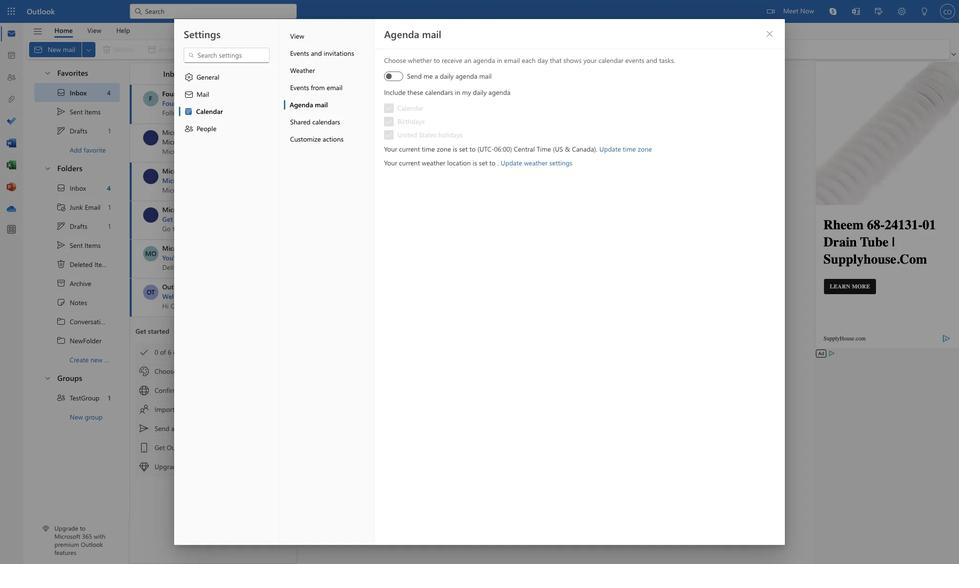 Task type: locate. For each thing, give the bounding box(es) containing it.
2 vertical spatial mail
[[315, 100, 328, 109]]

365 for upgrade to microsoft 365 with premium outlook features
[[82, 533, 92, 541]]

new
[[216, 292, 229, 301], [90, 355, 103, 364]]

mobile up upgrade to microsoft 365
[[192, 443, 213, 452]]

1 horizontal spatial testgroup
[[216, 253, 247, 262]]

folders tree item
[[34, 159, 120, 178]]

 inbox up junk
[[56, 183, 86, 193]]

get left started
[[136, 327, 146, 336]]

a left message
[[171, 424, 175, 433]]


[[139, 424, 149, 434]]

 tree item
[[34, 102, 120, 121], [34, 236, 120, 255]]

0 vertical spatial calendars
[[425, 88, 453, 97]]

Select a conversation checkbox
[[143, 285, 162, 300]]

testgroup inside microsoft outlook you've joined the testgroup group
[[216, 253, 247, 262]]

 down 
[[184, 124, 194, 134]]

get right ""
[[155, 443, 165, 452]]

me
[[424, 72, 433, 81]]

2  from the top
[[44, 164, 52, 172]]

1 vertical spatial  sent items
[[56, 241, 101, 250]]

0 horizontal spatial weather
[[422, 158, 445, 168]]

2 vertical spatial inbox
[[70, 184, 86, 193]]

calendar image
[[7, 51, 16, 61]]

 down 
[[56, 221, 66, 231]]

upgrade right 
[[155, 462, 180, 472]]

 drafts for 
[[56, 221, 87, 231]]

1 inside  tree item
[[108, 393, 111, 403]]

microsoft inside microsoft outlook you've joined the testgroup group
[[162, 244, 191, 253]]

testgroup right the the
[[216, 253, 247, 262]]

agenda mail up ' mark all as read'
[[384, 27, 442, 41]]

select a conversation checkbox up microsoft account team icon
[[143, 130, 162, 146]]


[[188, 52, 195, 59]]

2 seasons from the top
[[178, 99, 202, 108]]

 down 
[[56, 317, 66, 326]]

1 vertical spatial 
[[56, 393, 66, 403]]

1  drafts from the top
[[56, 126, 87, 136]]

 button inside folders tree item
[[39, 159, 55, 177]]

 notes
[[56, 298, 87, 307]]

agenda right "my"
[[489, 88, 511, 97]]

move & delete group
[[29, 40, 324, 59]]

inbox heading
[[151, 63, 199, 84]]

1  tree item from the top
[[34, 83, 120, 102]]

0 vertical spatial mobile
[[341, 215, 362, 224]]

team down microsoft account team microsoft account security info verification
[[219, 167, 234, 176]]

1 four from the top
[[162, 89, 176, 98]]

customize
[[290, 135, 321, 144]]

 inside favorites "tree"
[[56, 88, 66, 97]]

view button left help button
[[80, 23, 109, 38]]

0 horizontal spatial set
[[459, 145, 468, 154]]

mail inside button
[[315, 100, 328, 109]]

view left 'help'
[[87, 26, 101, 35]]

2 select a conversation checkbox from the top
[[143, 169, 162, 184]]

 tree item
[[34, 312, 131, 331], [34, 331, 120, 350]]

2 drafts from the top
[[70, 222, 87, 231]]

tasks.
[[659, 56, 675, 65]]

choose whether to receive an agenda in email each day that shows your calendar events and tasks.
[[384, 56, 675, 65]]

2 vertical spatial  button
[[39, 369, 55, 387]]

2 your from the top
[[384, 158, 397, 168]]

0 vertical spatial update
[[600, 145, 621, 154]]

email right from
[[327, 83, 343, 92]]

1 horizontal spatial is
[[473, 158, 477, 168]]

1 seasons from the top
[[178, 89, 202, 98]]

1 vertical spatial four
[[162, 99, 176, 108]]

0 vertical spatial send
[[407, 72, 422, 81]]

2 mt from the top
[[146, 172, 156, 181]]

team for verification
[[217, 128, 232, 137]]

inbox 
[[163, 68, 197, 79]]

agenda mail heading
[[384, 27, 442, 41]]

2 vertical spatial items
[[94, 260, 111, 269]]

create new folder
[[70, 355, 122, 364]]

1 your from the top
[[384, 145, 397, 154]]

 button left groups
[[39, 369, 55, 387]]

0 horizontal spatial hotel
[[204, 99, 221, 108]]

1 vertical spatial  inbox
[[56, 183, 86, 193]]

0 vertical spatial  tree item
[[34, 121, 120, 140]]

to inside outlook team welcome to your new outlook.com account
[[192, 292, 199, 301]]

 left favorites
[[44, 69, 52, 77]]

(us
[[553, 145, 563, 154]]

security inside microsoft account team microsoft account security info verification
[[217, 137, 240, 147]]

update right the canada).
[[600, 145, 621, 154]]

3  from the top
[[44, 374, 52, 382]]

 inbox
[[56, 88, 87, 97], [56, 183, 86, 193]]

is up the location
[[453, 145, 457, 154]]

2 4 from the top
[[107, 184, 111, 193]]

new group tree item
[[34, 408, 120, 427]]

 inside groups tree item
[[44, 374, 52, 382]]

daily right "my"
[[473, 88, 487, 97]]

 sent items inside tree
[[56, 241, 101, 250]]

group down how
[[249, 253, 267, 262]]

update right .
[[501, 158, 522, 168]]

 for  testgroup
[[56, 393, 66, 403]]

1 horizontal spatial zone
[[437, 145, 451, 154]]

agenda
[[384, 27, 419, 41], [290, 100, 313, 109]]

1 vertical spatial info
[[244, 176, 256, 185]]

time up contacts
[[180, 386, 193, 395]]

1 drafts from the top
[[70, 126, 87, 135]]

1 for  tree item associated with 
[[108, 222, 111, 231]]

agenda mail up the shared calendars
[[290, 100, 328, 109]]

Search settings search field
[[195, 51, 260, 60]]

inbox inside favorites "tree"
[[70, 88, 87, 97]]

send inside message list no conversations selected list box
[[155, 424, 169, 433]]

1 down '' tree item
[[108, 222, 111, 231]]

outlook inside outlook team welcome to your new outlook.com account
[[162, 283, 187, 292]]

drafts down  junk email
[[70, 222, 87, 231]]

a
[[435, 72, 438, 81], [171, 424, 175, 433]]

1  from the top
[[44, 69, 52, 77]]

2  tree item from the top
[[34, 236, 120, 255]]

 tree item down junk
[[34, 217, 120, 236]]

account down 
[[192, 128, 215, 137]]

items up the favorite
[[85, 107, 101, 116]]

settings heading
[[184, 27, 221, 41]]

info for verification
[[242, 137, 253, 147]]

2 sent from the top
[[70, 241, 83, 250]]

new inside outlook team welcome to your new outlook.com account
[[216, 292, 229, 301]]

1 up add favorite tree item
[[108, 126, 111, 135]]

agenda
[[473, 56, 495, 65], [456, 72, 478, 81], [489, 88, 511, 97]]

four for four seasons hotel miami - family friendly hotel
[[162, 99, 176, 108]]


[[187, 69, 197, 79]]

 up 
[[56, 241, 66, 250]]

zone
[[437, 145, 451, 154], [638, 145, 652, 154], [195, 386, 209, 395]]

 tree item up deleted
[[34, 236, 120, 255]]

3  button from the top
[[39, 369, 55, 387]]

 down groups
[[56, 393, 66, 403]]

application containing settings
[[0, 0, 959, 565]]

 left 0
[[139, 348, 149, 357]]

3 1 from the top
[[108, 222, 111, 231]]

4 1 from the top
[[108, 393, 111, 403]]

 button left folders
[[39, 159, 55, 177]]

email left each
[[504, 56, 520, 65]]

favorites
[[57, 68, 88, 78]]

1 horizontal spatial mobile
[[341, 215, 362, 224]]

2 horizontal spatial time
[[623, 145, 636, 154]]

upgrade inside upgrade to microsoft 365 with premium outlook features
[[54, 525, 78, 533]]

microsoft outlook image
[[143, 246, 158, 262]]

team
[[217, 128, 232, 137], [219, 167, 234, 176]]

1 vertical spatial 365
[[82, 533, 92, 541]]

1  from the top
[[56, 88, 66, 97]]

1 horizontal spatial send
[[407, 72, 422, 81]]

choose inside message list no conversations selected list box
[[155, 367, 177, 376]]

 conversation history
[[56, 317, 131, 326]]

security inside microsoft account team microsoft account security info was added
[[219, 176, 242, 185]]

0 horizontal spatial testgroup
[[70, 393, 100, 403]]

0 vertical spatial info
[[242, 137, 253, 147]]

0 horizontal spatial update
[[501, 158, 522, 168]]

1 horizontal spatial daily
[[473, 88, 487, 97]]

info left verification
[[242, 137, 253, 147]]


[[386, 105, 392, 112], [386, 118, 392, 125], [386, 132, 392, 138], [139, 348, 149, 357]]

settings tab list
[[174, 19, 279, 545]]

 down include
[[386, 105, 392, 112]]

tab list containing home
[[47, 23, 137, 38]]

 button left favorites
[[39, 64, 55, 82]]

testgroup up new group
[[70, 393, 100, 403]]

2 current from the top
[[399, 158, 420, 168]]

1 inside '' tree item
[[108, 203, 111, 212]]

current
[[399, 145, 420, 154], [399, 158, 420, 168]]

message
[[176, 424, 202, 433]]

time right the canada).
[[623, 145, 636, 154]]

is right the location
[[473, 158, 477, 168]]

2 1 from the top
[[108, 203, 111, 212]]

events up weather
[[290, 49, 309, 58]]

0 vertical spatial four
[[162, 89, 176, 98]]

more apps image
[[7, 225, 16, 235]]

items right deleted
[[94, 260, 111, 269]]

2 events from the top
[[290, 83, 309, 92]]

0 vertical spatial 
[[56, 317, 66, 326]]

calendar
[[599, 56, 624, 65]]

 for  newfolder
[[56, 336, 66, 346]]

family
[[248, 99, 267, 108]]

365 inside message list no conversations selected list box
[[220, 462, 231, 472]]

2  from the top
[[56, 241, 66, 250]]

calendar up birthdays
[[398, 104, 424, 113]]


[[56, 126, 66, 136], [56, 221, 66, 231]]

calendar inside settings tab list
[[196, 107, 223, 116]]

1 for  tree item for 
[[108, 126, 111, 135]]

new left outlook.com
[[216, 292, 229, 301]]

 archive
[[56, 279, 91, 288]]

events for events from email
[[290, 83, 309, 92]]

0 vertical spatial  inbox
[[56, 88, 87, 97]]

1 events from the top
[[290, 49, 309, 58]]

from
[[311, 83, 325, 92]]

2 vertical spatial 
[[44, 374, 52, 382]]

 inside favorites "tree"
[[56, 126, 66, 136]]

view inside tab list
[[87, 26, 101, 35]]

select a conversation checkbox for microsoft account security info verification
[[143, 130, 162, 146]]

365 inside upgrade to microsoft 365 with premium outlook features
[[82, 533, 92, 541]]

0 horizontal spatial send
[[155, 424, 169, 433]]

weather left the location
[[422, 158, 445, 168]]

send for send me a daily agenda mail
[[407, 72, 422, 81]]

 left the united
[[386, 132, 392, 138]]

mobile
[[341, 215, 362, 224], [192, 443, 213, 452]]

1 horizontal spatial 
[[184, 124, 194, 134]]

to left know
[[175, 215, 181, 224]]

1 vertical spatial agenda mail
[[290, 100, 328, 109]]

inbox
[[163, 68, 183, 79], [70, 88, 87, 97], [70, 184, 86, 193]]

your right shows
[[584, 56, 597, 65]]

seasons for hotels
[[178, 89, 202, 98]]

1 vertical spatial  button
[[39, 159, 55, 177]]

0 horizontal spatial mobile
[[192, 443, 213, 452]]

0 vertical spatial  tree item
[[34, 102, 120, 121]]

team inside microsoft account team microsoft account security info verification
[[217, 128, 232, 137]]

1 vertical spatial mail
[[479, 72, 492, 81]]

0 horizontal spatial zone
[[195, 386, 209, 395]]

help
[[116, 26, 130, 35]]

 for united states holidays
[[386, 132, 392, 138]]

drafts up add favorite tree item
[[70, 126, 87, 135]]

1 select a conversation checkbox from the top
[[143, 130, 162, 146]]

1 vertical spatial  tree item
[[34, 178, 120, 198]]

0 horizontal spatial time
[[180, 386, 193, 395]]

 inside favorites tree item
[[44, 69, 52, 77]]

daily up "include these calendars in my daily agenda"
[[440, 72, 454, 81]]


[[56, 317, 66, 326], [56, 336, 66, 346]]

microsoft account team microsoft account security info was added
[[162, 167, 290, 185]]

0 horizontal spatial calendars
[[312, 117, 340, 126]]

to left with
[[80, 525, 86, 533]]

read
[[433, 45, 446, 54]]

view button up events and invitations
[[284, 28, 374, 45]]

1 vertical spatial  tree item
[[34, 236, 120, 255]]

0 vertical spatial seasons
[[178, 89, 202, 98]]

 button for folders
[[39, 159, 55, 177]]

items inside favorites "tree"
[[85, 107, 101, 116]]

1 horizontal spatial agenda mail
[[384, 27, 442, 41]]

 tree item
[[34, 274, 120, 293]]

tab list
[[47, 23, 137, 38]]

 drafts up 'add'
[[56, 126, 87, 136]]

 inside message list no conversations selected list box
[[139, 348, 149, 357]]

choose for choose your look
[[155, 367, 177, 376]]

 inside folders tree item
[[44, 164, 52, 172]]

verification
[[255, 137, 287, 147]]

 left folders
[[44, 164, 52, 172]]

testgroup inside  testgroup
[[70, 393, 100, 403]]

upgrade for upgrade to microsoft 365
[[155, 462, 180, 472]]

0 of 6 complete
[[155, 348, 201, 357]]

0 vertical spatial team
[[217, 128, 232, 137]]

confirm
[[155, 386, 178, 395]]

account down people
[[192, 137, 215, 147]]

1 horizontal spatial in
[[497, 56, 502, 65]]

upgrade inside message list no conversations selected list box
[[155, 462, 180, 472]]

 for favorites
[[44, 69, 52, 77]]

team inside microsoft account team microsoft account security info was added
[[219, 167, 234, 176]]

outlook inside banner
[[27, 6, 55, 16]]

is
[[453, 145, 457, 154], [473, 158, 477, 168]]

0 vertical spatial new
[[216, 292, 229, 301]]

0 vertical spatial  drafts
[[56, 126, 87, 136]]

 sent items up  tree item
[[56, 241, 101, 250]]

inbox up  junk email
[[70, 184, 86, 193]]

info left was
[[244, 176, 256, 185]]

0 vertical spatial events
[[290, 49, 309, 58]]

0 vertical spatial 
[[56, 126, 66, 136]]

1 4 from the top
[[107, 88, 111, 97]]

events inside events and invitations button
[[290, 49, 309, 58]]

2 four from the top
[[162, 99, 176, 108]]

1  tree item from the top
[[34, 121, 120, 140]]

 inbox inside tree
[[56, 183, 86, 193]]

0 vertical spatial sent
[[70, 107, 83, 116]]

birthdays
[[398, 117, 425, 126]]

mt for microsoft account security info verification
[[146, 133, 156, 142]]

drafts inside favorites "tree"
[[70, 126, 87, 135]]

message list no conversations selected list box
[[130, 85, 362, 564]]

states
[[419, 130, 437, 139]]

hotel up shared
[[295, 99, 312, 108]]

1 vertical spatial 4
[[107, 184, 111, 193]]

0 horizontal spatial email
[[327, 83, 343, 92]]

 sent items inside favorites "tree"
[[56, 107, 101, 116]]

and right "pc"
[[327, 215, 339, 224]]

 inside tree item
[[56, 393, 66, 403]]

 inbox down favorites
[[56, 88, 87, 97]]

1 horizontal spatial group
[[249, 253, 267, 262]]

1 vertical spatial seasons
[[178, 99, 202, 108]]

send inside agenda mail element
[[407, 72, 422, 81]]

1 horizontal spatial calendars
[[425, 88, 453, 97]]

0 vertical spatial 
[[56, 88, 66, 97]]

1 horizontal spatial view
[[290, 31, 304, 41]]

1 vertical spatial mt
[[146, 172, 156, 181]]

events from email
[[290, 83, 343, 92]]

a inside tab panel
[[435, 72, 438, 81]]

0 vertical spatial 
[[184, 124, 194, 134]]

a right me
[[435, 72, 438, 81]]

files image
[[7, 95, 16, 105]]

2 vertical spatial get
[[155, 443, 165, 452]]

you've
[[162, 253, 182, 262]]

four right 'f'
[[162, 89, 176, 98]]

 for  conversation history
[[56, 317, 66, 326]]

2  sent items from the top
[[56, 241, 101, 250]]

2  from the top
[[56, 221, 66, 231]]

choose
[[384, 56, 406, 65], [155, 367, 177, 376]]

upgrade for upgrade to microsoft 365 with premium outlook features
[[54, 525, 78, 533]]

2  drafts from the top
[[56, 221, 87, 231]]

1  from the top
[[56, 107, 66, 116]]

0 horizontal spatial 365
[[82, 533, 92, 541]]

weather
[[422, 158, 445, 168], [524, 158, 548, 168]]

 tree item up 'newfolder'
[[34, 312, 131, 331]]

1 sent from the top
[[70, 107, 83, 116]]

1 horizontal spatial hotel
[[295, 99, 312, 108]]

drafts for 
[[70, 126, 87, 135]]

united states holidays
[[398, 130, 463, 139]]

2  inbox from the top
[[56, 183, 86, 193]]

 sent items for 1st "" tree item from the bottom
[[56, 241, 101, 250]]

complete
[[173, 348, 201, 357]]

favorite
[[84, 145, 106, 154]]

archive
[[70, 279, 91, 288]]

 drafts down junk
[[56, 221, 87, 231]]

all
[[417, 45, 423, 54]]

get for get started
[[136, 327, 146, 336]]


[[56, 279, 66, 288]]

outlook inside upgrade to microsoft 365 with premium outlook features
[[81, 541, 103, 549]]

1 vertical spatial a
[[171, 424, 175, 433]]

dialog containing settings
[[0, 0, 959, 565]]

favorites tree item
[[34, 64, 120, 83]]

 down favorites
[[56, 88, 66, 97]]

1 1 from the top
[[108, 126, 111, 135]]

select a conversation checkbox up 'm'
[[143, 169, 162, 184]]

and inside microsoft get to know your onedrive – how to back up your pc and mobile
[[327, 215, 339, 224]]

1 vertical spatial items
[[85, 241, 101, 250]]

drafts for 
[[70, 222, 87, 231]]

1 vertical spatial your
[[384, 158, 397, 168]]

0 vertical spatial daily
[[440, 72, 454, 81]]


[[139, 462, 149, 472]]

 sent items down favorites tree item
[[56, 107, 101, 116]]

view up events and invitations
[[290, 31, 304, 41]]

1  sent items from the top
[[56, 107, 101, 116]]

&
[[565, 145, 570, 154]]

 button inside groups tree item
[[39, 369, 55, 387]]

events inside events from email "button"
[[290, 83, 309, 92]]

excel image
[[7, 161, 16, 170]]

microsoft inside microsoft get to know your onedrive – how to back up your pc and mobile
[[162, 205, 191, 214]]

 button inside favorites tree item
[[39, 64, 55, 82]]

1 horizontal spatial 365
[[220, 462, 231, 472]]


[[56, 107, 66, 116], [56, 241, 66, 250]]

1 horizontal spatial email
[[504, 56, 520, 65]]

 down favorites
[[56, 107, 66, 116]]

 tree item
[[34, 388, 120, 408]]

1  from the top
[[56, 126, 66, 136]]

info inside microsoft account team microsoft account security info verification
[[242, 137, 253, 147]]

choose inside agenda mail element
[[384, 56, 406, 65]]

1 vertical spatial team
[[219, 167, 234, 176]]

seasons down four seasons hotels and resorts at the left top of page
[[178, 99, 202, 108]]

 button
[[28, 23, 47, 40]]

dialog
[[0, 0, 959, 565]]


[[279, 70, 288, 79]]

0 vertical spatial choose
[[384, 56, 406, 65]]

update time zone button
[[600, 145, 652, 154]]

tree
[[34, 178, 131, 369]]

 tree item
[[34, 83, 120, 102], [34, 178, 120, 198]]

agenda right an
[[473, 56, 495, 65]]

set down (utc-
[[479, 158, 488, 168]]

miami
[[222, 99, 241, 108]]

email inside events from email "button"
[[327, 83, 343, 92]]

your right up
[[302, 215, 316, 224]]

1 vertical spatial security
[[219, 176, 242, 185]]

to down get outlook mobile
[[182, 462, 188, 472]]

1  from the top
[[56, 317, 66, 326]]

1 weather from the left
[[422, 158, 445, 168]]

account
[[192, 128, 215, 137], [192, 137, 215, 147], [193, 167, 217, 176], [193, 176, 217, 185], [272, 292, 296, 301]]

sent up  tree item
[[70, 241, 83, 250]]

 inside settings tab list
[[184, 124, 194, 134]]

group inside tree item
[[85, 413, 103, 422]]

 drafts inside favorites "tree"
[[56, 126, 87, 136]]


[[766, 30, 774, 38]]

mobile inside microsoft get to know your onedrive – how to back up your pc and mobile
[[341, 215, 362, 224]]

0 vertical spatial email
[[504, 56, 520, 65]]

1 vertical spatial current
[[399, 158, 420, 168]]

mt inside microsoft account team image
[[146, 133, 156, 142]]

 tree item for 
[[34, 217, 120, 236]]

ad
[[818, 350, 824, 357]]

1 horizontal spatial calendar
[[398, 104, 424, 113]]

team right people
[[217, 128, 232, 137]]

time down states at the left top
[[422, 145, 435, 154]]

0 horizontal spatial upgrade
[[54, 525, 78, 533]]

four
[[162, 89, 176, 98], [162, 99, 176, 108]]

items for 1st "" tree item from the bottom
[[85, 241, 101, 250]]

1  button from the top
[[39, 64, 55, 82]]

microsoft inside upgrade to microsoft 365 with premium outlook features
[[54, 533, 80, 541]]

document containing settings
[[0, 0, 959, 565]]

1 vertical spatial 
[[56, 241, 66, 250]]

account inside outlook team welcome to your new outlook.com account
[[272, 292, 296, 301]]

onedrive image
[[7, 205, 16, 214]]

items inside  deleted items
[[94, 260, 111, 269]]

.
[[497, 158, 499, 168]]

mail down from
[[315, 100, 328, 109]]

mt
[[146, 133, 156, 142], [146, 172, 156, 181]]

1 horizontal spatial a
[[435, 72, 438, 81]]

weather down time on the top of page
[[524, 158, 548, 168]]

1 vertical spatial daily
[[473, 88, 487, 97]]

 button
[[276, 67, 291, 81]]

 drafts inside tree
[[56, 221, 87, 231]]

2  button from the top
[[39, 159, 55, 177]]

 deleted items
[[56, 260, 111, 269]]

0 horizontal spatial mail
[[315, 100, 328, 109]]

choose down 
[[384, 56, 406, 65]]

upgrade to microsoft 365
[[155, 462, 231, 472]]

1 inside favorites "tree"
[[108, 126, 111, 135]]

each
[[522, 56, 536, 65]]

to do image
[[7, 117, 16, 126]]

account right outlook.com
[[272, 292, 296, 301]]

 tree item
[[34, 121, 120, 140], [34, 217, 120, 236]]

inbox down favorites tree item
[[70, 88, 87, 97]]

1 horizontal spatial weather
[[524, 158, 548, 168]]

Select a conversation checkbox
[[143, 130, 162, 146], [143, 169, 162, 184]]

document
[[0, 0, 959, 565]]

 inside tree
[[56, 183, 66, 193]]

0 vertical spatial inbox
[[163, 68, 183, 79]]

outlook up the the
[[193, 244, 218, 253]]

2  tree item from the top
[[34, 178, 120, 198]]

with
[[94, 533, 105, 541]]

 left 'newfolder'
[[56, 336, 66, 346]]

calendars down agenda mail button
[[312, 117, 340, 126]]

application
[[0, 0, 959, 565]]

customize actions
[[290, 135, 344, 144]]

 for folders
[[44, 164, 52, 172]]

2  from the top
[[56, 336, 66, 346]]

outlook.com
[[230, 292, 270, 301]]

and inside button
[[311, 49, 322, 58]]

was
[[258, 176, 270, 185]]

1 vertical spatial send
[[155, 424, 169, 433]]

1 vertical spatial email
[[327, 83, 343, 92]]

agenda inside button
[[290, 100, 313, 109]]

add
[[70, 145, 82, 154]]

security left was
[[219, 176, 242, 185]]

tree containing 
[[34, 178, 131, 369]]

calendars inside agenda mail element
[[425, 88, 453, 97]]

mt inside microsoft account team icon
[[146, 172, 156, 181]]

 sent items
[[56, 107, 101, 116], [56, 241, 101, 250]]

1 vertical spatial new
[[90, 355, 103, 364]]

agenda inside tab panel
[[384, 27, 419, 41]]

new inside tree item
[[90, 355, 103, 364]]

0 horizontal spatial view button
[[80, 23, 109, 38]]

agenda mail inside button
[[290, 100, 328, 109]]

info inside microsoft account team microsoft account security info was added
[[244, 176, 256, 185]]

2  tree item from the top
[[34, 217, 120, 236]]

outlook banner
[[0, 0, 959, 23]]

0 horizontal spatial 
[[56, 393, 66, 403]]

1 horizontal spatial upgrade
[[155, 462, 180, 472]]

info for was
[[244, 176, 256, 185]]

send for send a message
[[155, 424, 169, 433]]

group right new
[[85, 413, 103, 422]]

2  from the top
[[56, 183, 66, 193]]

0 vertical spatial 365
[[220, 462, 231, 472]]

upgrade to microsoft 365 with premium outlook features
[[54, 525, 105, 557]]

microsoft
[[162, 128, 190, 137], [162, 137, 190, 147], [162, 167, 191, 176], [162, 176, 191, 185], [162, 205, 191, 214], [162, 244, 191, 253], [190, 462, 218, 472], [54, 533, 80, 541]]

1  inbox from the top
[[56, 88, 87, 97]]

mt down microsoft account team image
[[146, 172, 156, 181]]

0 vertical spatial  button
[[39, 64, 55, 82]]

1 vertical spatial  tree item
[[34, 217, 120, 236]]

agenda up mark
[[384, 27, 419, 41]]

1 mt from the top
[[146, 133, 156, 142]]

1 vertical spatial select a conversation checkbox
[[143, 169, 162, 184]]

send left me
[[407, 72, 422, 81]]

and left tasks.
[[646, 56, 657, 65]]



Task type: describe. For each thing, give the bounding box(es) containing it.
 for 
[[184, 124, 194, 134]]

 mark all as read
[[388, 45, 446, 54]]

location
[[447, 158, 471, 168]]

2  tree item from the top
[[34, 331, 120, 350]]

word image
[[7, 139, 16, 148]]


[[56, 202, 66, 212]]

your right know
[[201, 215, 215, 224]]

 button for groups
[[39, 369, 55, 387]]

1 horizontal spatial view button
[[284, 28, 374, 45]]

2 weather from the left
[[524, 158, 548, 168]]

1 horizontal spatial mail
[[422, 27, 442, 41]]

resorts
[[239, 89, 261, 98]]

2 vertical spatial agenda
[[489, 88, 511, 97]]

365 for upgrade to microsoft 365
[[220, 462, 231, 472]]

4 inside tree
[[107, 184, 111, 193]]

groups tree item
[[34, 369, 120, 388]]

people image
[[7, 73, 16, 83]]

send me a daily agenda mail
[[407, 72, 492, 81]]

(utc-
[[478, 145, 494, 154]]


[[139, 443, 149, 453]]

team
[[189, 283, 205, 292]]

email
[[85, 203, 101, 212]]

mt for microsoft account security info was added
[[146, 172, 156, 181]]

to left .
[[489, 158, 496, 168]]

 inbox inside favorites "tree"
[[56, 88, 87, 97]]

central
[[514, 145, 535, 154]]

home
[[54, 26, 73, 35]]

items for 1st "" tree item from the top
[[85, 107, 101, 116]]

microsoft image
[[143, 208, 158, 223]]

folder
[[104, 355, 122, 364]]

choose your look
[[155, 367, 206, 376]]

0 vertical spatial agenda
[[473, 56, 495, 65]]

–
[[247, 215, 250, 224]]

hotels
[[204, 89, 223, 98]]

microsoft get to know your onedrive – how to back up your pc and mobile
[[162, 205, 362, 224]]

 tree item
[[34, 255, 120, 274]]

your inside outlook team welcome to your new outlook.com account
[[200, 292, 214, 301]]

an
[[464, 56, 471, 65]]

meet now
[[783, 6, 814, 15]]

f
[[149, 94, 152, 103]]

import contacts
[[155, 405, 201, 414]]

to right how
[[268, 215, 274, 224]]

to inside upgrade to microsoft 365 with premium outlook features
[[80, 525, 86, 533]]

left-rail-appbar navigation
[[2, 23, 21, 220]]

history
[[110, 317, 131, 326]]

settings
[[184, 27, 221, 41]]

security for was
[[219, 176, 242, 185]]

 for groups
[[44, 374, 52, 382]]

1 vertical spatial in
[[455, 88, 460, 97]]

 tree item
[[34, 198, 120, 217]]

 tree item
[[34, 293, 120, 312]]

united
[[398, 130, 417, 139]]

premium features image
[[42, 526, 49, 533]]

 for calendar
[[386, 105, 392, 112]]

mail image
[[7, 29, 16, 39]]

 sent items for 1st "" tree item from the top
[[56, 107, 101, 116]]

joined
[[184, 253, 203, 262]]

email inside agenda mail element
[[504, 56, 520, 65]]

0 horizontal spatial is
[[453, 145, 457, 154]]

 general
[[184, 73, 219, 82]]

agenda mail element
[[384, 56, 776, 168]]

shows
[[564, 56, 582, 65]]

agenda mail button
[[284, 96, 374, 114]]

four for four seasons hotels and resorts
[[162, 89, 176, 98]]

4 inside favorites "tree"
[[107, 88, 111, 97]]

events for events and invitations
[[290, 49, 309, 58]]

to left (utc-
[[470, 145, 476, 154]]

your left look
[[179, 367, 192, 376]]

your inside agenda mail element
[[584, 56, 597, 65]]

0 horizontal spatial daily
[[440, 72, 454, 81]]

 inside tree
[[56, 241, 66, 250]]

outlook inside microsoft outlook you've joined the testgroup group
[[193, 244, 218, 253]]

confirm time zone
[[155, 386, 209, 395]]

day
[[538, 56, 548, 65]]

whether
[[408, 56, 432, 65]]

account down microsoft account team microsoft account security info verification
[[193, 167, 217, 176]]

home button
[[47, 23, 80, 38]]

inbox inside tree
[[70, 184, 86, 193]]

new group
[[70, 413, 103, 422]]

to down read on the top left
[[434, 56, 440, 65]]


[[184, 73, 194, 82]]

2 horizontal spatial zone
[[638, 145, 652, 154]]

0 vertical spatial in
[[497, 56, 502, 65]]

1 horizontal spatial update
[[600, 145, 621, 154]]

four seasons hotels and resorts image
[[143, 91, 158, 106]]

events and invitations
[[290, 49, 354, 58]]

 for birthdays
[[386, 118, 392, 125]]

back
[[276, 215, 290, 224]]

create new folder tree item
[[34, 350, 122, 369]]


[[388, 45, 398, 54]]

 inside favorites "tree"
[[56, 107, 66, 116]]

1 vertical spatial is
[[473, 158, 477, 168]]

outlook team welcome to your new outlook.com account
[[162, 283, 296, 301]]


[[139, 386, 149, 396]]

tags group
[[384, 40, 677, 59]]

 drafts for 
[[56, 126, 87, 136]]

6
[[168, 348, 171, 357]]

choose for choose whether to receive an agenda in email each day that shows your calendar events and tasks.
[[384, 56, 406, 65]]


[[139, 367, 149, 377]]

holidays
[[438, 130, 463, 139]]

and up miami
[[225, 89, 237, 98]]

 tree item for 
[[34, 121, 120, 140]]

zone inside message list no conversations selected list box
[[195, 386, 209, 395]]

and inside agenda mail element
[[646, 56, 657, 65]]

1 horizontal spatial set
[[479, 158, 488, 168]]

new
[[70, 413, 83, 422]]

group inside microsoft outlook you've joined the testgroup group
[[249, 253, 267, 262]]

agenda mail inside tab panel
[[384, 27, 442, 41]]

time inside message list no conversations selected list box
[[180, 386, 193, 395]]

actions
[[323, 135, 344, 144]]

outlook link
[[27, 0, 55, 23]]

microsoft account team image
[[143, 169, 158, 184]]

set your advertising preferences image
[[828, 350, 836, 357]]

time
[[537, 145, 551, 154]]

1 current from the top
[[399, 145, 420, 154]]

1 for '' tree item
[[108, 203, 111, 212]]

weather
[[290, 66, 315, 75]]

-
[[243, 99, 246, 108]]

0
[[155, 348, 158, 357]]

a inside list box
[[171, 424, 175, 433]]

contacts
[[177, 405, 201, 414]]

 for 0 of 6 complete
[[139, 348, 149, 357]]

 for 
[[56, 221, 66, 231]]

started
[[148, 327, 169, 336]]

sent inside favorites "tree"
[[70, 107, 83, 116]]

 for 
[[56, 126, 66, 136]]

agenda mail tab panel
[[375, 19, 785, 545]]

favorites tree
[[34, 60, 120, 159]]

1  tree item from the top
[[34, 312, 131, 331]]

account up know
[[193, 176, 217, 185]]

groups
[[57, 373, 82, 383]]

know
[[183, 215, 199, 224]]

1 vertical spatial agenda
[[456, 72, 478, 81]]

import
[[155, 405, 175, 414]]

added
[[271, 176, 290, 185]]


[[56, 298, 66, 307]]

general
[[197, 73, 219, 82]]

mo
[[145, 249, 156, 258]]

select a conversation checkbox for microsoft account security info was added
[[143, 169, 162, 184]]

friendly
[[269, 99, 293, 108]]

1 hotel from the left
[[204, 99, 221, 108]]

powerpoint image
[[7, 183, 16, 192]]

get for get outlook mobile
[[155, 443, 165, 452]]

seasons for hotel
[[178, 99, 202, 108]]

microsoft account team image
[[143, 130, 158, 146]]

how
[[252, 215, 266, 224]]

onedrive
[[217, 215, 245, 224]]

1 for  tree item
[[108, 393, 111, 403]]

junk
[[70, 203, 83, 212]]

get inside microsoft get to know your onedrive – how to back up your pc and mobile
[[162, 215, 173, 224]]

Select a conversation checkbox
[[143, 208, 162, 223]]

calendars inside the 'shared calendars' button
[[312, 117, 340, 126]]

people
[[197, 124, 217, 133]]

security for verification
[[217, 137, 240, 147]]

inbox inside inbox 
[[163, 68, 183, 79]]

team for was
[[219, 167, 234, 176]]

calendar inside agenda mail element
[[398, 104, 424, 113]]

 junk email
[[56, 202, 101, 212]]

2 hotel from the left
[[295, 99, 312, 108]]

Select a conversation checkbox
[[143, 246, 162, 262]]

1  tree item from the top
[[34, 102, 120, 121]]

welcome
[[162, 292, 190, 301]]

message list section
[[130, 61, 362, 564]]

microsoft account team microsoft account security info verification
[[162, 128, 287, 147]]

 button for favorites
[[39, 64, 55, 82]]

now
[[800, 6, 814, 15]]

1 horizontal spatial time
[[422, 145, 435, 154]]

four seasons hotels and resorts
[[162, 89, 261, 98]]

outlook team image
[[143, 285, 158, 300]]

1 vertical spatial update
[[501, 158, 522, 168]]

add favorite tree item
[[34, 140, 120, 159]]

add favorite
[[70, 145, 106, 154]]

as
[[425, 45, 431, 54]]

 newfolder
[[56, 336, 102, 346]]

include
[[384, 88, 406, 97]]

 mail
[[184, 90, 209, 99]]

outlook down send a message
[[167, 443, 191, 452]]

customize actions button
[[284, 131, 374, 148]]

premium
[[54, 541, 79, 549]]


[[184, 107, 193, 116]]

pc
[[317, 215, 325, 224]]

items for  tree item
[[94, 260, 111, 269]]


[[184, 90, 194, 99]]



Task type: vqa. For each thing, say whether or not it's contained in the screenshot.
the Inbox
yes



